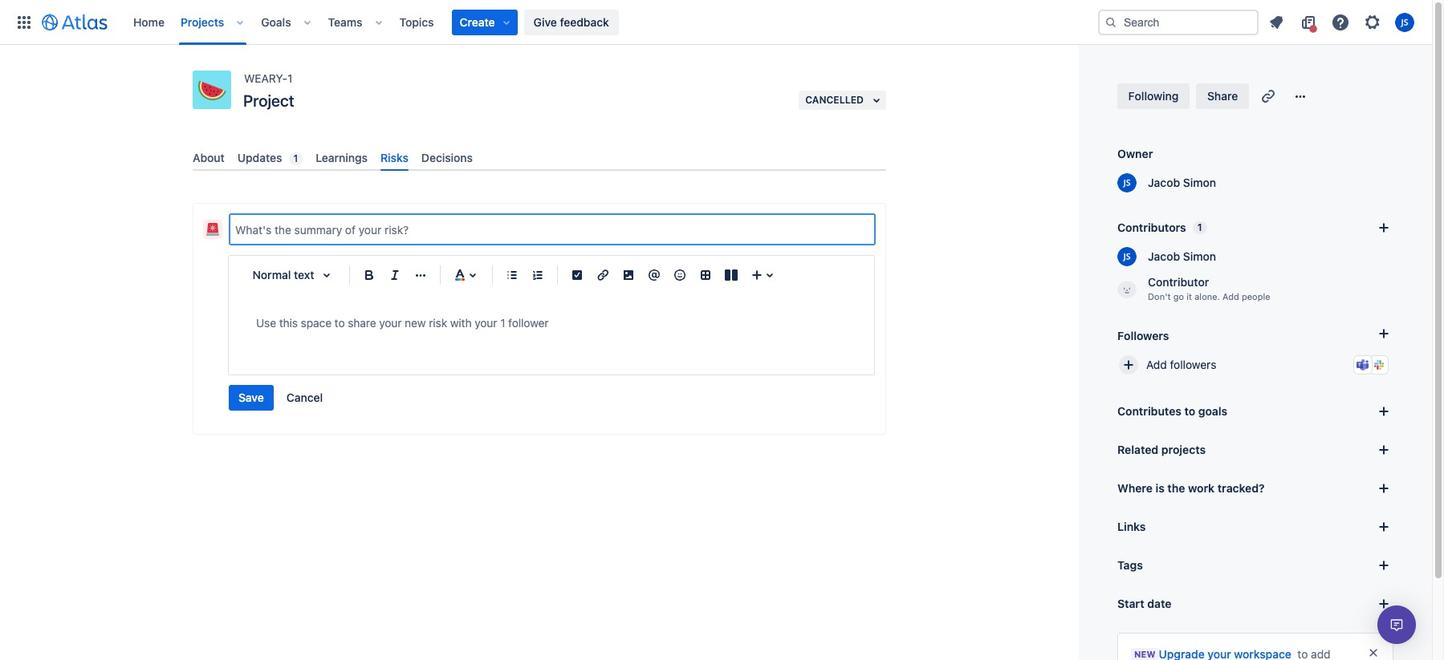Task type: describe. For each thing, give the bounding box(es) containing it.
teams
[[328, 15, 363, 29]]

Search field
[[1098, 9, 1259, 35]]

share button
[[1196, 84, 1250, 109]]

close banner image
[[1367, 647, 1380, 660]]

cancelled
[[806, 94, 864, 106]]

jacob simon link for jacob simon popup button
[[1139, 249, 1216, 265]]

normal text
[[253, 268, 314, 282]]

add a follower image
[[1375, 324, 1394, 344]]

links
[[1118, 520, 1146, 534]]

jacob simon button
[[1118, 247, 1216, 267]]

notifications image
[[1267, 12, 1286, 32]]

work
[[1188, 482, 1215, 495]]

slack logo showing nan channels are connected to this project image
[[1373, 359, 1386, 372]]

simon for jacob simon link in the dropdown button
[[1183, 176, 1216, 189]]

cancel button
[[277, 386, 332, 411]]

followers
[[1170, 358, 1217, 372]]

give
[[534, 15, 557, 29]]

goals
[[1199, 405, 1228, 418]]

bullet list ⌘⇧8 image
[[503, 266, 522, 285]]

projects link
[[176, 9, 229, 35]]

add followers
[[1147, 358, 1217, 372]]

following button
[[1118, 84, 1190, 109]]

msteams logo showing  channels are connected to this project image
[[1357, 359, 1370, 372]]

the
[[1168, 482, 1185, 495]]

text
[[294, 268, 314, 282]]

share
[[1208, 89, 1238, 103]]

contributor
[[1148, 275, 1209, 289]]

action item image
[[568, 266, 587, 285]]

risk icon image
[[206, 223, 219, 236]]

text formatting group
[[356, 263, 434, 288]]

tracked?
[[1218, 482, 1265, 495]]

tags
[[1118, 559, 1143, 572]]

learnings
[[316, 151, 368, 165]]

decisions
[[421, 151, 473, 165]]

owner
[[1118, 147, 1153, 161]]

bold ⌘b image
[[360, 266, 379, 285]]

switch to... image
[[14, 12, 34, 32]]

2 horizontal spatial 1
[[1198, 222, 1203, 234]]

jacob for jacob simon dropdown button
[[1148, 176, 1180, 189]]

account image
[[1395, 12, 1415, 32]]

feedback
[[560, 15, 609, 29]]

weary-
[[244, 71, 287, 85]]

table image
[[696, 266, 715, 285]]

search image
[[1105, 16, 1118, 29]]

normal
[[253, 268, 291, 282]]

goals
[[261, 15, 291, 29]]

add follower image
[[1119, 356, 1139, 375]]

simon for jacob simon link within popup button
[[1183, 250, 1216, 263]]

updates
[[238, 151, 282, 165]]

weary-1 link
[[244, 71, 293, 87]]

new link
[[1131, 647, 1292, 661]]

add tag image
[[1375, 556, 1394, 576]]

add image, video, or file image
[[619, 266, 638, 285]]

layouts image
[[722, 266, 741, 285]]

give feedback button
[[524, 9, 619, 35]]

cancelled button
[[799, 91, 886, 110]]

italic ⌘i image
[[385, 266, 405, 285]]

contributes
[[1118, 405, 1182, 418]]

jacob simon link for jacob simon dropdown button
[[1139, 175, 1216, 191]]

topics
[[399, 15, 434, 29]]

normal text button
[[245, 258, 343, 293]]

jacob simon for jacob simon link within popup button
[[1148, 250, 1216, 263]]

add work tracking links image
[[1375, 479, 1394, 499]]

add goals image
[[1375, 402, 1394, 422]]

projects
[[181, 15, 224, 29]]

contributes to goals
[[1118, 405, 1228, 418]]

create
[[460, 15, 495, 29]]

followers
[[1118, 329, 1169, 342]]

save
[[238, 391, 264, 405]]



Task type: locate. For each thing, give the bounding box(es) containing it.
simon up contributors
[[1183, 176, 1216, 189]]

jacob up contributor
[[1148, 250, 1180, 263]]

where
[[1118, 482, 1153, 495]]

link image
[[593, 266, 613, 285]]

add right alone.
[[1223, 291, 1240, 302]]

numbered list ⌘⇧7 image
[[528, 266, 548, 285]]

What's the summary of your risk? text field
[[230, 215, 874, 244]]

goals link
[[256, 9, 296, 35]]

start date
[[1118, 597, 1172, 611]]

add followers button
[[1111, 348, 1400, 383]]

teams link
[[323, 9, 367, 35]]

jacob simon
[[1148, 176, 1216, 189], [1148, 250, 1216, 263]]

topics link
[[395, 9, 439, 35]]

mention image
[[645, 266, 664, 285]]

save button
[[229, 386, 274, 411]]

jacob inside dropdown button
[[1148, 176, 1180, 189]]

related
[[1118, 443, 1159, 457]]

1 vertical spatial jacob
[[1148, 250, 1180, 263]]

1 jacob from the top
[[1148, 176, 1180, 189]]

cancel
[[286, 391, 323, 405]]

group
[[229, 386, 332, 411]]

jacob simon link inside popup button
[[1139, 249, 1216, 265]]

jacob down owner
[[1148, 176, 1180, 189]]

add related project image
[[1375, 441, 1394, 460]]

add inside contributor don't go it alone. add people
[[1223, 291, 1240, 302]]

home
[[133, 15, 165, 29]]

1 right updates
[[293, 153, 298, 165]]

simon
[[1183, 176, 1216, 189], [1183, 250, 1216, 263]]

1 up jacob simon popup button
[[1198, 222, 1203, 234]]

2 vertical spatial 1
[[1198, 222, 1203, 234]]

is
[[1156, 482, 1165, 495]]

contributor don't go it alone. add people
[[1148, 275, 1271, 302]]

1 vertical spatial jacob simon
[[1148, 250, 1216, 263]]

alone.
[[1195, 291, 1220, 302]]

start
[[1118, 597, 1145, 611]]

1 inside tab list
[[293, 153, 298, 165]]

home link
[[128, 9, 169, 35]]

date
[[1148, 597, 1172, 611]]

give feedback
[[534, 15, 609, 29]]

jacob simon link
[[1139, 175, 1216, 191], [1139, 249, 1216, 265]]

add link image
[[1375, 518, 1394, 537]]

to
[[1185, 405, 1196, 418]]

emoji image
[[670, 266, 690, 285]]

open intercom messenger image
[[1387, 616, 1407, 635]]

1
[[287, 71, 293, 85], [293, 153, 298, 165], [1198, 222, 1203, 234]]

add
[[1223, 291, 1240, 302], [1147, 358, 1167, 372]]

1 jacob simon link from the top
[[1139, 175, 1216, 191]]

simon up contributor
[[1183, 250, 1216, 263]]

simon inside popup button
[[1183, 250, 1216, 263]]

2 jacob simon from the top
[[1148, 250, 1216, 263]]

jacob simon inside dropdown button
[[1148, 176, 1216, 189]]

jacob simon link inside dropdown button
[[1139, 175, 1216, 191]]

1 vertical spatial simon
[[1183, 250, 1216, 263]]

0 horizontal spatial add
[[1147, 358, 1167, 372]]

risks
[[381, 151, 409, 165]]

jacob for jacob simon popup button
[[1148, 250, 1180, 263]]

1 simon from the top
[[1183, 176, 1216, 189]]

settings image
[[1363, 12, 1383, 32]]

projects
[[1162, 443, 1206, 457]]

related projects
[[1118, 443, 1206, 457]]

jacob simon up contributor
[[1148, 250, 1216, 263]]

Main content area, start typing to enter text. text field
[[256, 314, 847, 333]]

jacob simon inside popup button
[[1148, 250, 1216, 263]]

new
[[1135, 650, 1156, 660]]

1 inside weary-1 project
[[287, 71, 293, 85]]

1 vertical spatial add
[[1147, 358, 1167, 372]]

weary-1 project
[[243, 71, 294, 110]]

it
[[1187, 291, 1192, 302]]

0 vertical spatial simon
[[1183, 176, 1216, 189]]

create button
[[452, 9, 518, 35]]

1 up project at left
[[287, 71, 293, 85]]

2 jacob simon link from the top
[[1139, 249, 1216, 265]]

jacob simon link down owner
[[1139, 175, 1216, 191]]

jacob simon for jacob simon link in the dropdown button
[[1148, 176, 1216, 189]]

contributors
[[1118, 221, 1187, 234]]

1 jacob simon from the top
[[1148, 176, 1216, 189]]

add team or contributors image
[[1375, 218, 1394, 238]]

2 jacob from the top
[[1148, 250, 1180, 263]]

set start date image
[[1375, 595, 1394, 614]]

where is the work tracked?
[[1118, 482, 1265, 495]]

project
[[243, 92, 294, 110]]

people
[[1242, 291, 1271, 302]]

0 vertical spatial 1
[[287, 71, 293, 85]]

group containing save
[[229, 386, 332, 411]]

2 simon from the top
[[1183, 250, 1216, 263]]

following
[[1129, 89, 1179, 103]]

0 horizontal spatial 1
[[287, 71, 293, 85]]

list formating group
[[499, 263, 551, 288]]

help image
[[1331, 12, 1351, 32]]

banner
[[0, 0, 1432, 45]]

add right add follower icon
[[1147, 358, 1167, 372]]

go
[[1174, 291, 1184, 302]]

jacob simon link up contributor
[[1139, 249, 1216, 265]]

tab list
[[186, 145, 893, 171]]

don't
[[1148, 291, 1171, 302]]

1 vertical spatial 1
[[293, 153, 298, 165]]

banner containing home
[[0, 0, 1432, 45]]

top element
[[10, 0, 1098, 45]]

1 vertical spatial jacob simon link
[[1139, 249, 1216, 265]]

add inside button
[[1147, 358, 1167, 372]]

simon inside dropdown button
[[1183, 176, 1216, 189]]

1 horizontal spatial 1
[[293, 153, 298, 165]]

0 vertical spatial jacob simon
[[1148, 176, 1216, 189]]

jacob inside popup button
[[1148, 250, 1180, 263]]

tab list containing about
[[186, 145, 893, 171]]

about
[[193, 151, 225, 165]]

more formatting image
[[411, 266, 430, 285]]

jacob simon up contributors
[[1148, 176, 1216, 189]]

jacob
[[1148, 176, 1180, 189], [1148, 250, 1180, 263]]

0 vertical spatial jacob simon link
[[1139, 175, 1216, 191]]

1 horizontal spatial add
[[1223, 291, 1240, 302]]

jacob simon button
[[1118, 173, 1216, 193]]

0 vertical spatial add
[[1223, 291, 1240, 302]]

0 vertical spatial jacob
[[1148, 176, 1180, 189]]



Task type: vqa. For each thing, say whether or not it's contained in the screenshot.
About
yes



